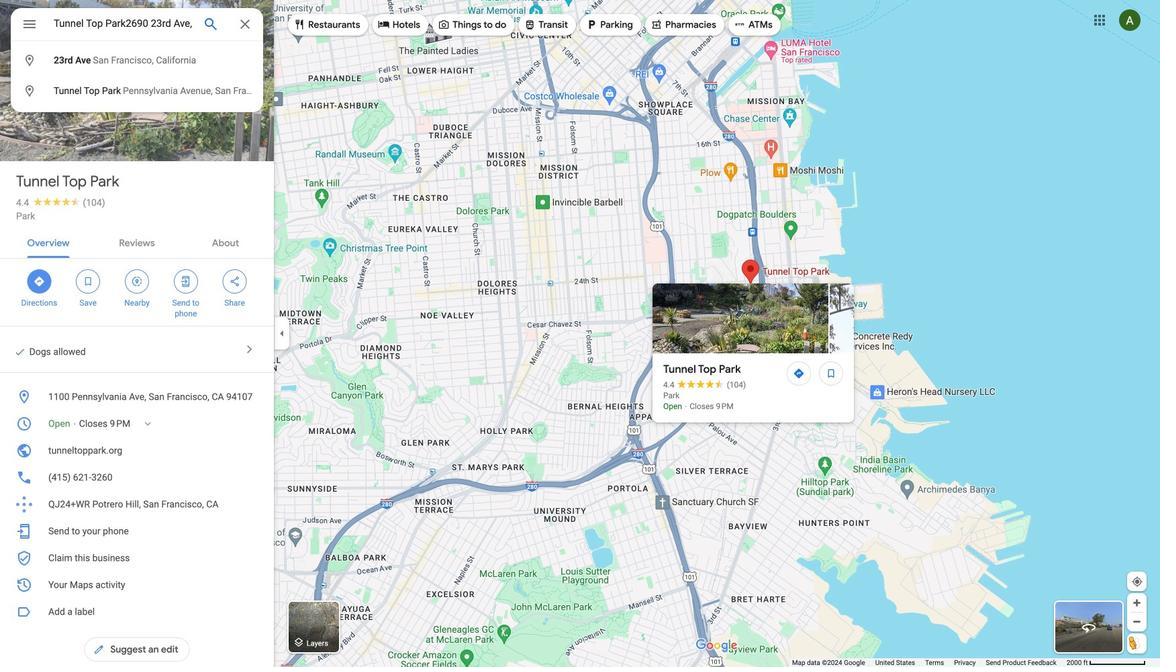 Task type: vqa. For each thing, say whether or not it's contained in the screenshot.
Search by image
no



Task type: locate. For each thing, give the bounding box(es) containing it.
google maps element
[[0, 0, 1161, 667]]

tunnel top park element
[[664, 361, 742, 378]]

tab list
[[0, 226, 274, 258]]

0 vertical spatial cell
[[11, 50, 255, 72]]

1 vertical spatial cell
[[11, 80, 291, 102]]

suggestions grid
[[11, 40, 291, 112]]

google account: augustus odena  
(augustus@adept.ai) image
[[1120, 9, 1141, 31]]

none field inside the tunnel top park field
[[54, 15, 192, 32]]

None search field
[[11, 8, 291, 112]]

1 cell from the top
[[11, 50, 255, 72]]

2 cell from the top
[[11, 80, 291, 102]]

tab list inside google maps element
[[0, 226, 274, 258]]

dogs allowed group
[[8, 345, 86, 359]]

actions for tunnel top park region
[[0, 259, 274, 326]]

tunnel top park tooltip
[[653, 284, 1161, 423]]

None field
[[54, 15, 192, 32]]

show your location image
[[1132, 576, 1144, 588]]

cell
[[11, 50, 255, 72], [11, 80, 291, 102]]

4.4 stars 104 reviews image
[[664, 380, 747, 390]]

cell inside suggestions grid
[[11, 50, 255, 72]]

park element
[[664, 391, 680, 400]]

photo image
[[653, 284, 829, 353]]



Task type: describe. For each thing, give the bounding box(es) containing it.
tunnel top park main content
[[0, 0, 274, 667]]

none search field inside google maps element
[[11, 8, 291, 112]]

104 reviews element
[[83, 197, 105, 208]]

show street view coverage image
[[1128, 634, 1148, 654]]

street view image
[[1082, 619, 1098, 636]]

4.4 stars image
[[29, 197, 83, 206]]

collapse side panel image
[[275, 326, 290, 341]]

information for tunnel top park region
[[0, 384, 274, 599]]

video image
[[830, 284, 1006, 353]]

Tunnel Top Park field
[[11, 8, 263, 44]]

zoom out image
[[1133, 617, 1143, 627]]

zoom in image
[[1133, 598, 1143, 608]]



